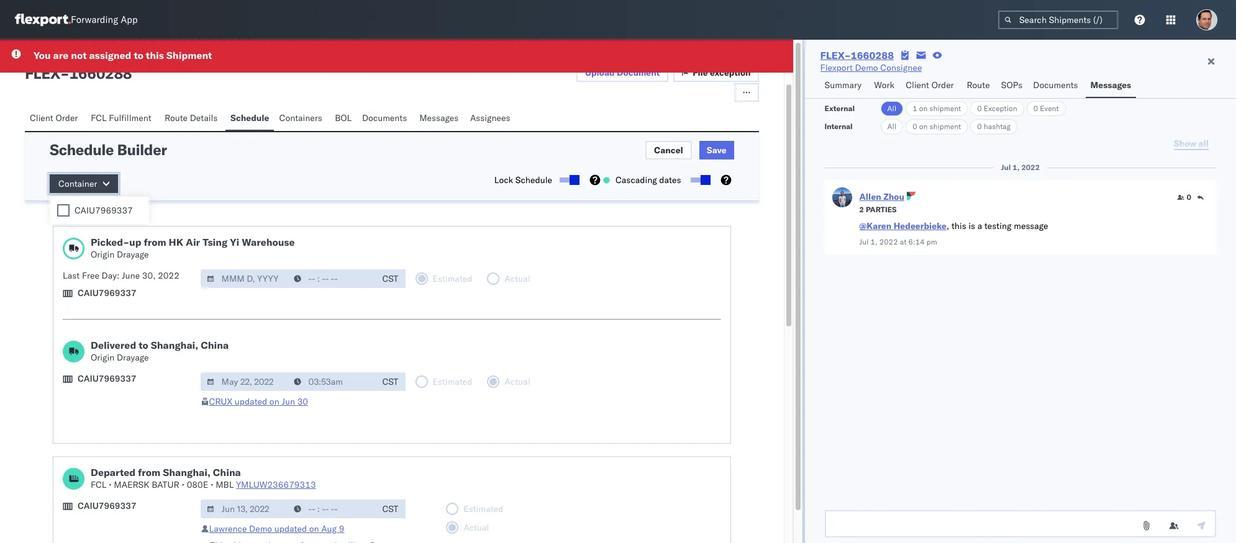 Task type: describe. For each thing, give the bounding box(es) containing it.
-- : -- -- text field
[[287, 500, 376, 519]]

at
[[900, 237, 907, 247]]

hk
[[169, 236, 183, 249]]

0 horizontal spatial 2022
[[158, 270, 180, 282]]

@karen
[[860, 221, 892, 232]]

all for 1
[[888, 104, 897, 113]]

lock
[[495, 175, 513, 186]]

client for top client order button
[[906, 80, 930, 91]]

assigned
[[89, 49, 131, 62]]

1 horizontal spatial client order
[[906, 80, 954, 91]]

fcl inside button
[[91, 112, 107, 124]]

yi
[[230, 236, 239, 249]]

crux updated on jun 30
[[209, 396, 308, 408]]

app
[[121, 14, 138, 26]]

message
[[1014, 221, 1049, 232]]

schedule for schedule
[[231, 112, 269, 124]]

on left jun
[[270, 396, 279, 408]]

testing
[[985, 221, 1012, 232]]

fcl fulfillment
[[91, 112, 151, 124]]

30,
[[142, 270, 156, 282]]

hashtag
[[984, 122, 1011, 131]]

forwarding app link
[[15, 14, 138, 26]]

forwarding app
[[71, 14, 138, 26]]

-- : -- -- text field for second mmm d, yyyy text field from the bottom of the page
[[287, 270, 376, 288]]

lawrence demo updated on aug 9 button
[[209, 524, 344, 535]]

tsing
[[203, 236, 228, 249]]

2 vertical spatial schedule
[[516, 175, 552, 186]]

containers
[[279, 112, 322, 124]]

demo for lawrence
[[249, 524, 272, 535]]

1 horizontal spatial updated
[[275, 524, 307, 535]]

crux
[[209, 396, 233, 408]]

shanghai, for from
[[163, 467, 211, 479]]

1 mmm d, yyyy text field from the top
[[200, 270, 289, 288]]

schedule button
[[226, 107, 274, 131]]

1 horizontal spatial documents button
[[1029, 74, 1086, 98]]

upload
[[585, 67, 615, 78]]

document
[[617, 67, 660, 78]]

china for departed from shanghai, china
[[213, 467, 241, 479]]

caiu7969337 down delivered
[[78, 373, 136, 385]]

jul inside @karen hedeerbieke , this is a testing message jul 1, 2022 at 6:14 pm
[[860, 237, 869, 247]]

zhou
[[884, 191, 905, 203]]

assignees button
[[465, 107, 518, 131]]

1 vertical spatial documents button
[[357, 107, 415, 131]]

from inside "departed from shanghai, china fcl • maersk batur • 080e • mbl ymluw236679313"
[[138, 467, 161, 479]]

flex-
[[821, 49, 851, 62]]

schedule builder
[[50, 140, 167, 159]]

save button
[[700, 141, 734, 160]]

allen zhou
[[860, 191, 905, 203]]

0 for 0 hashtag
[[978, 122, 982, 131]]

route details
[[165, 112, 218, 124]]

cascading
[[616, 175, 657, 186]]

fulfillment
[[109, 112, 151, 124]]

1 vertical spatial documents
[[362, 112, 407, 124]]

allen zhou button
[[860, 191, 905, 203]]

order for bottommost client order button
[[56, 112, 78, 124]]

file exception
[[693, 67, 751, 78]]

flexport
[[821, 62, 853, 73]]

0 on shipment
[[913, 122, 962, 131]]

dates
[[660, 175, 681, 186]]

on right 1
[[920, 104, 928, 113]]

3 • from the left
[[211, 480, 213, 491]]

last free day: june 30, 2022
[[63, 270, 180, 282]]

flex
[[25, 64, 60, 83]]

flex-1660288
[[821, 49, 894, 62]]

0 button
[[1178, 193, 1192, 203]]

flex - 1660288
[[25, 64, 132, 83]]

0 for 0 exception
[[978, 104, 982, 113]]

0 event
[[1034, 104, 1059, 113]]

0 vertical spatial jul
[[1001, 163, 1011, 172]]

0 vertical spatial client order button
[[901, 74, 962, 98]]

container button
[[50, 175, 118, 193]]

2 parties button
[[860, 204, 897, 215]]

file
[[693, 67, 708, 78]]

-
[[60, 64, 69, 83]]

all button for 0
[[881, 119, 904, 134]]

details
[[190, 112, 218, 124]]

mbl
[[216, 480, 234, 491]]

you are not assigned to this shipment
[[34, 49, 212, 62]]

shipment
[[166, 49, 212, 62]]

picked-up from hk air tsing yi warehouse origin drayage
[[91, 236, 295, 260]]

work
[[875, 80, 895, 91]]

picked-
[[91, 236, 129, 249]]

is
[[969, 221, 976, 232]]

bol button
[[330, 107, 357, 131]]

external
[[825, 104, 855, 113]]

from inside picked-up from hk air tsing yi warehouse origin drayage
[[144, 236, 166, 249]]

on left aug
[[309, 524, 319, 535]]

shipment for 0 on shipment
[[930, 122, 962, 131]]

client for bottommost client order button
[[30, 112, 53, 124]]

schedule for schedule builder
[[50, 140, 114, 159]]

air
[[186, 236, 200, 249]]

demo for flexport
[[855, 62, 878, 73]]

jun
[[282, 396, 295, 408]]

1 horizontal spatial messages button
[[1086, 74, 1137, 98]]

0 vertical spatial this
[[146, 49, 164, 62]]

lawrence
[[209, 524, 247, 535]]

1 vertical spatial client order
[[30, 112, 78, 124]]

0 horizontal spatial updated
[[235, 396, 267, 408]]

upload document
[[585, 67, 660, 78]]

1 horizontal spatial 1,
[[1013, 163, 1020, 172]]

lawrence demo updated on aug 9
[[209, 524, 344, 535]]

shanghai, for to
[[151, 339, 198, 352]]

caiu7969337 down maersk
[[78, 501, 136, 512]]

departed
[[91, 467, 136, 479]]

warehouse
[[242, 236, 295, 249]]



Task type: locate. For each thing, give the bounding box(es) containing it.
client order up "1 on shipment"
[[906, 80, 954, 91]]

drayage down delivered
[[117, 352, 149, 364]]

0 for 0 on shipment
[[913, 122, 918, 131]]

june
[[122, 270, 140, 282]]

1, down @karen
[[871, 237, 878, 247]]

china up crux
[[201, 339, 229, 352]]

0 vertical spatial drayage
[[117, 249, 149, 260]]

mmm d, yyyy text field down yi
[[200, 270, 289, 288]]

0 vertical spatial documents
[[1034, 80, 1079, 91]]

0 exception
[[978, 104, 1018, 113]]

0 vertical spatial messages
[[1091, 80, 1132, 91]]

• down departed
[[109, 480, 112, 491]]

0 horizontal spatial client order
[[30, 112, 78, 124]]

0 vertical spatial route
[[967, 80, 990, 91]]

1660288 down assigned
[[69, 64, 132, 83]]

event
[[1040, 104, 1059, 113]]

2 fcl from the top
[[91, 480, 107, 491]]

free
[[82, 270, 99, 282]]

1 vertical spatial all button
[[881, 119, 904, 134]]

jul 1, 2022
[[1001, 163, 1040, 172]]

delivered
[[91, 339, 136, 352]]

order for top client order button
[[932, 80, 954, 91]]

route details button
[[160, 107, 226, 131]]

pm
[[927, 237, 938, 247]]

last
[[63, 270, 80, 282]]

flexport demo consignee link
[[821, 62, 922, 74]]

-- : -- -- text field for 2nd mmm d, yyyy text field from the top of the page
[[287, 373, 376, 392]]

mmm d, yyyy text field up crux updated on jun 30 button
[[200, 373, 289, 392]]

not
[[71, 49, 87, 62]]

upload document button
[[577, 63, 669, 82]]

1 vertical spatial from
[[138, 467, 161, 479]]

updated left aug
[[275, 524, 307, 535]]

0 horizontal spatial documents
[[362, 112, 407, 124]]

2 horizontal spatial 2022
[[1022, 163, 1040, 172]]

-- : -- -- text field
[[287, 270, 376, 288], [287, 373, 376, 392]]

0 horizontal spatial •
[[109, 480, 112, 491]]

schedule right lock
[[516, 175, 552, 186]]

ymluw236679313
[[236, 480, 316, 491]]

1 all from the top
[[888, 104, 897, 113]]

1 horizontal spatial schedule
[[231, 112, 269, 124]]

container
[[58, 178, 97, 190]]

0 vertical spatial client order
[[906, 80, 954, 91]]

2 shipment from the top
[[930, 122, 962, 131]]

2 vertical spatial 2022
[[158, 270, 180, 282]]

0 horizontal spatial 1,
[[871, 237, 878, 247]]

0 horizontal spatial demo
[[249, 524, 272, 535]]

containers button
[[274, 107, 330, 131]]

1660288 up flexport demo consignee
[[851, 49, 894, 62]]

origin inside delivered to shanghai, china origin drayage
[[91, 352, 115, 364]]

2 all button from the top
[[881, 119, 904, 134]]

documents right "bol" button
[[362, 112, 407, 124]]

schedule right details at the left top of the page
[[231, 112, 269, 124]]

messages
[[1091, 80, 1132, 91], [420, 112, 459, 124]]

1 horizontal spatial this
[[952, 221, 967, 232]]

all down work button
[[888, 122, 897, 131]]

fcl down departed
[[91, 480, 107, 491]]

1
[[913, 104, 918, 113]]

to right delivered
[[139, 339, 148, 352]]

0 vertical spatial messages button
[[1086, 74, 1137, 98]]

None checkbox
[[57, 204, 70, 217]]

all button for 1
[[881, 101, 904, 116]]

china for delivered to shanghai, china
[[201, 339, 229, 352]]

0 vertical spatial all button
[[881, 101, 904, 116]]

demo down mmm d, yyyy text box on the bottom
[[249, 524, 272, 535]]

2 horizontal spatial schedule
[[516, 175, 552, 186]]

1 vertical spatial order
[[56, 112, 78, 124]]

schedule inside button
[[231, 112, 269, 124]]

drayage inside delivered to shanghai, china origin drayage
[[117, 352, 149, 364]]

0 for 0 event
[[1034, 104, 1038, 113]]

1 horizontal spatial messages
[[1091, 80, 1132, 91]]

1 shipment from the top
[[930, 104, 962, 113]]

MMM D, YYYY text field
[[200, 500, 289, 519]]

1 vertical spatial origin
[[91, 352, 115, 364]]

2 • from the left
[[182, 480, 185, 491]]

1 vertical spatial drayage
[[117, 352, 149, 364]]

shipment down "1 on shipment"
[[930, 122, 962, 131]]

0 vertical spatial 1,
[[1013, 163, 1020, 172]]

updated
[[235, 396, 267, 408], [275, 524, 307, 535]]

0 horizontal spatial this
[[146, 49, 164, 62]]

0 vertical spatial fcl
[[91, 112, 107, 124]]

0 horizontal spatial jul
[[860, 237, 869, 247]]

6:14
[[909, 237, 925, 247]]

2 parties
[[860, 205, 897, 214]]

exception
[[984, 104, 1018, 113]]

flexport demo consignee
[[821, 62, 922, 73]]

0 vertical spatial mmm d, yyyy text field
[[200, 270, 289, 288]]

order up "1 on shipment"
[[932, 80, 954, 91]]

client order
[[906, 80, 954, 91], [30, 112, 78, 124]]

you
[[34, 49, 51, 62]]

2 -- : -- -- text field from the top
[[287, 373, 376, 392]]

fcl inside "departed from shanghai, china fcl • maersk batur • 080e • mbl ymluw236679313"
[[91, 480, 107, 491]]

caiu7969337 down day:
[[78, 288, 136, 299]]

1 vertical spatial china
[[213, 467, 241, 479]]

1 drayage from the top
[[117, 249, 149, 260]]

9
[[339, 524, 344, 535]]

shanghai, right delivered
[[151, 339, 198, 352]]

1 horizontal spatial documents
[[1034, 80, 1079, 91]]

cancel button
[[646, 141, 692, 160]]

0 vertical spatial all
[[888, 104, 897, 113]]

china up mbl
[[213, 467, 241, 479]]

builder
[[117, 140, 167, 159]]

fcl fulfillment button
[[86, 107, 160, 131]]

2022
[[1022, 163, 1040, 172], [880, 237, 898, 247], [158, 270, 180, 282]]

on
[[920, 104, 928, 113], [920, 122, 928, 131], [270, 396, 279, 408], [309, 524, 319, 535]]

this left shipment
[[146, 49, 164, 62]]

documents button up event
[[1029, 74, 1086, 98]]

2022 left at on the right of page
[[880, 237, 898, 247]]

0 vertical spatial origin
[[91, 249, 115, 260]]

caiu7969337 up picked-
[[75, 205, 133, 216]]

0 horizontal spatial documents button
[[357, 107, 415, 131]]

• left 080e
[[182, 480, 185, 491]]

route inside button
[[165, 112, 188, 124]]

1 vertical spatial 2022
[[880, 237, 898, 247]]

0 vertical spatial shanghai,
[[151, 339, 198, 352]]

0 horizontal spatial route
[[165, 112, 188, 124]]

1 vertical spatial shipment
[[930, 122, 962, 131]]

2 cst from the top
[[383, 377, 399, 388]]

all
[[888, 104, 897, 113], [888, 122, 897, 131]]

forwarding
[[71, 14, 118, 26]]

1 vertical spatial 1660288
[[69, 64, 132, 83]]

1 vertical spatial this
[[952, 221, 967, 232]]

MMM D, YYYY text field
[[200, 270, 289, 288], [200, 373, 289, 392]]

0 horizontal spatial client
[[30, 112, 53, 124]]

shanghai,
[[151, 339, 198, 352], [163, 467, 211, 479]]

drayage
[[117, 249, 149, 260], [117, 352, 149, 364]]

1 vertical spatial updated
[[275, 524, 307, 535]]

1 -- : -- -- text field from the top
[[287, 270, 376, 288]]

lock schedule
[[495, 175, 552, 186]]

all button left 1
[[881, 101, 904, 116]]

1 vertical spatial fcl
[[91, 480, 107, 491]]

1 vertical spatial to
[[139, 339, 148, 352]]

1 vertical spatial schedule
[[50, 140, 114, 159]]

2 mmm d, yyyy text field from the top
[[200, 373, 289, 392]]

1 vertical spatial -- : -- -- text field
[[287, 373, 376, 392]]

Search Shipments (/) text field
[[999, 11, 1119, 29]]

updated right crux
[[235, 396, 267, 408]]

2022 up message
[[1022, 163, 1040, 172]]

0 vertical spatial to
[[134, 49, 143, 62]]

jul down @karen
[[860, 237, 869, 247]]

1 fcl from the top
[[91, 112, 107, 124]]

1, inside @karen hedeerbieke , this is a testing message jul 1, 2022 at 6:14 pm
[[871, 237, 878, 247]]

0 vertical spatial order
[[932, 80, 954, 91]]

exception
[[710, 67, 751, 78]]

to right assigned
[[134, 49, 143, 62]]

all button down work button
[[881, 119, 904, 134]]

1 horizontal spatial demo
[[855, 62, 878, 73]]

2 drayage from the top
[[117, 352, 149, 364]]

0 horizontal spatial messages
[[420, 112, 459, 124]]

consignee
[[881, 62, 922, 73]]

1 all button from the top
[[881, 101, 904, 116]]

0 vertical spatial from
[[144, 236, 166, 249]]

1 vertical spatial client order button
[[25, 107, 86, 131]]

1 cst from the top
[[383, 273, 399, 285]]

route left details at the left top of the page
[[165, 112, 188, 124]]

batur
[[152, 480, 179, 491]]

origin inside picked-up from hk air tsing yi warehouse origin drayage
[[91, 249, 115, 260]]

shanghai, inside "departed from shanghai, china fcl • maersk batur • 080e • mbl ymluw236679313"
[[163, 467, 211, 479]]

schedule
[[231, 112, 269, 124], [50, 140, 114, 159], [516, 175, 552, 186]]

30
[[297, 396, 308, 408]]

flex-1660288 link
[[821, 49, 894, 62]]

2 origin from the top
[[91, 352, 115, 364]]

0 vertical spatial schedule
[[231, 112, 269, 124]]

0 vertical spatial cst
[[383, 273, 399, 285]]

0 vertical spatial shipment
[[930, 104, 962, 113]]

shanghai, up 080e
[[163, 467, 211, 479]]

client order button up "1 on shipment"
[[901, 74, 962, 98]]

0 horizontal spatial 1660288
[[69, 64, 132, 83]]

route for route
[[967, 80, 990, 91]]

cascading dates
[[616, 175, 681, 186]]

0 hashtag
[[978, 122, 1011, 131]]

file exception button
[[674, 63, 759, 82], [674, 63, 759, 82]]

0 for 0
[[1187, 193, 1192, 202]]

•
[[109, 480, 112, 491], [182, 480, 185, 491], [211, 480, 213, 491]]

,
[[947, 221, 950, 232]]

delivered to shanghai, china origin drayage
[[91, 339, 229, 364]]

a
[[978, 221, 983, 232]]

sops
[[1002, 80, 1023, 91]]

documents button right "bol" on the left
[[357, 107, 415, 131]]

1 vertical spatial demo
[[249, 524, 272, 535]]

• left mbl
[[211, 480, 213, 491]]

origin down delivered
[[91, 352, 115, 364]]

1 vertical spatial all
[[888, 122, 897, 131]]

2022 right 30,
[[158, 270, 180, 282]]

schedule up container button
[[50, 140, 114, 159]]

jul down hashtag
[[1001, 163, 1011, 172]]

1 vertical spatial messages
[[420, 112, 459, 124]]

1 horizontal spatial jul
[[1001, 163, 1011, 172]]

None checkbox
[[560, 178, 577, 183], [691, 178, 708, 183], [560, 178, 577, 183], [691, 178, 708, 183]]

shipment for 1 on shipment
[[930, 104, 962, 113]]

1 vertical spatial mmm d, yyyy text field
[[200, 373, 289, 392]]

1 horizontal spatial •
[[182, 480, 185, 491]]

0 horizontal spatial schedule
[[50, 140, 114, 159]]

route inside button
[[967, 80, 990, 91]]

china inside "departed from shanghai, china fcl • maersk batur • 080e • mbl ymluw236679313"
[[213, 467, 241, 479]]

summary button
[[820, 74, 870, 98]]

origin down picked-
[[91, 249, 115, 260]]

parties
[[866, 205, 897, 214]]

1 vertical spatial messages button
[[415, 107, 465, 131]]

china inside delivered to shanghai, china origin drayage
[[201, 339, 229, 352]]

1 on shipment
[[913, 104, 962, 113]]

None text field
[[825, 511, 1217, 538]]

shipment up 0 on shipment
[[930, 104, 962, 113]]

from up batur
[[138, 467, 161, 479]]

client down flex
[[30, 112, 53, 124]]

route button
[[962, 74, 997, 98]]

3 cst from the top
[[383, 504, 399, 515]]

hedeerbieke
[[894, 221, 947, 232]]

route up 0 exception
[[967, 80, 990, 91]]

1 horizontal spatial order
[[932, 80, 954, 91]]

1660288
[[851, 49, 894, 62], [69, 64, 132, 83]]

fcl
[[91, 112, 107, 124], [91, 480, 107, 491]]

@karen hedeerbieke button
[[860, 221, 947, 232]]

order
[[932, 80, 954, 91], [56, 112, 78, 124]]

0 vertical spatial updated
[[235, 396, 267, 408]]

0 vertical spatial china
[[201, 339, 229, 352]]

summary
[[825, 80, 862, 91]]

fcl left fulfillment
[[91, 112, 107, 124]]

this
[[146, 49, 164, 62], [952, 221, 967, 232]]

1 horizontal spatial client order button
[[901, 74, 962, 98]]

0 horizontal spatial order
[[56, 112, 78, 124]]

1 horizontal spatial route
[[967, 80, 990, 91]]

this right ,
[[952, 221, 967, 232]]

route for route details
[[165, 112, 188, 124]]

documents up event
[[1034, 80, 1079, 91]]

route
[[967, 80, 990, 91], [165, 112, 188, 124]]

are
[[53, 49, 69, 62]]

1 horizontal spatial 2022
[[880, 237, 898, 247]]

to
[[134, 49, 143, 62], [139, 339, 148, 352]]

messages button
[[1086, 74, 1137, 98], [415, 107, 465, 131]]

flexport. image
[[15, 14, 71, 26]]

on down "1 on shipment"
[[920, 122, 928, 131]]

assignees
[[470, 112, 511, 124]]

1 vertical spatial route
[[165, 112, 188, 124]]

1 horizontal spatial client
[[906, 80, 930, 91]]

from right up
[[144, 236, 166, 249]]

demo down flex-1660288
[[855, 62, 878, 73]]

work button
[[870, 74, 901, 98]]

to inside delivered to shanghai, china origin drayage
[[139, 339, 148, 352]]

client order button down - at the top left of page
[[25, 107, 86, 131]]

drayage inside picked-up from hk air tsing yi warehouse origin drayage
[[117, 249, 149, 260]]

shanghai, inside delivered to shanghai, china origin drayage
[[151, 339, 198, 352]]

all for 0
[[888, 122, 897, 131]]

1 vertical spatial cst
[[383, 377, 399, 388]]

1 vertical spatial 1,
[[871, 237, 878, 247]]

0 horizontal spatial client order button
[[25, 107, 86, 131]]

documents
[[1034, 80, 1079, 91], [362, 112, 407, 124]]

all left 1
[[888, 104, 897, 113]]

0 horizontal spatial messages button
[[415, 107, 465, 131]]

cst for departed from shanghai, china
[[383, 504, 399, 515]]

2 vertical spatial cst
[[383, 504, 399, 515]]

internal
[[825, 122, 853, 131]]

2022 inside @karen hedeerbieke , this is a testing message jul 1, 2022 at 6:14 pm
[[880, 237, 898, 247]]

0 inside button
[[1187, 193, 1192, 202]]

aug
[[321, 524, 337, 535]]

1 horizontal spatial 1660288
[[851, 49, 894, 62]]

from
[[144, 236, 166, 249], [138, 467, 161, 479]]

this inside @karen hedeerbieke , this is a testing message jul 1, 2022 at 6:14 pm
[[952, 221, 967, 232]]

order down - at the top left of page
[[56, 112, 78, 124]]

cst for delivered to shanghai, china
[[383, 377, 399, 388]]

1 vertical spatial jul
[[860, 237, 869, 247]]

0 vertical spatial -- : -- -- text field
[[287, 270, 376, 288]]

maersk
[[114, 480, 149, 491]]

crux updated on jun 30 button
[[209, 396, 308, 408]]

1 vertical spatial client
[[30, 112, 53, 124]]

0 vertical spatial 1660288
[[851, 49, 894, 62]]

client up 1
[[906, 80, 930, 91]]

origin
[[91, 249, 115, 260], [91, 352, 115, 364]]

2 horizontal spatial •
[[211, 480, 213, 491]]

1 origin from the top
[[91, 249, 115, 260]]

1, up message
[[1013, 163, 1020, 172]]

drayage down up
[[117, 249, 149, 260]]

client order down - at the top left of page
[[30, 112, 78, 124]]

1 • from the left
[[109, 480, 112, 491]]

0 vertical spatial documents button
[[1029, 74, 1086, 98]]

2 all from the top
[[888, 122, 897, 131]]

0 vertical spatial client
[[906, 80, 930, 91]]

1 vertical spatial shanghai,
[[163, 467, 211, 479]]



Task type: vqa. For each thing, say whether or not it's contained in the screenshot.


